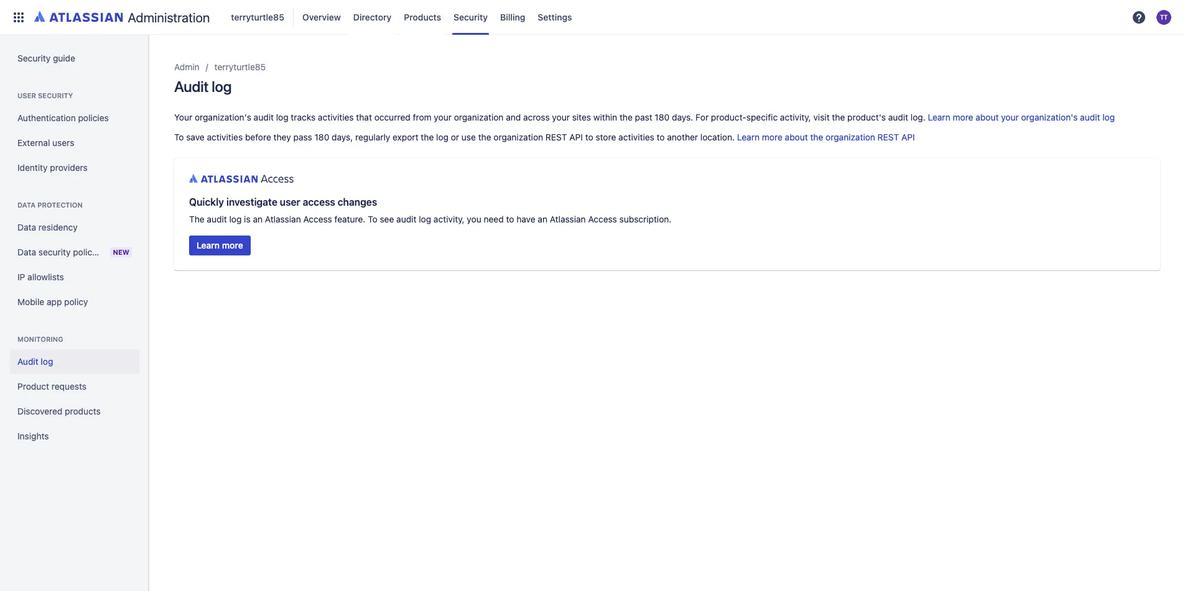 Task type: locate. For each thing, give the bounding box(es) containing it.
security
[[38, 91, 73, 100], [39, 247, 71, 258]]

3 data from the top
[[17, 247, 36, 258]]

3 your from the left
[[1001, 112, 1019, 123]]

learn more about your organization's audit log link
[[928, 112, 1115, 123]]

security left the guide
[[17, 53, 51, 63]]

security left billing
[[454, 12, 488, 22]]

directory
[[353, 12, 392, 22]]

0 vertical spatial security
[[454, 12, 488, 22]]

1 access from the left
[[303, 214, 332, 225]]

identity
[[17, 162, 48, 173]]

use
[[462, 132, 476, 143]]

audit log
[[174, 78, 232, 95], [17, 357, 53, 367]]

your
[[434, 112, 452, 123], [552, 112, 570, 123], [1001, 112, 1019, 123]]

2 vertical spatial learn
[[197, 240, 220, 251]]

0 vertical spatial terryturtle85
[[231, 12, 284, 22]]

an
[[253, 214, 263, 225], [538, 214, 548, 225]]

learn more about the organization rest api link
[[737, 132, 915, 143]]

changes
[[338, 197, 377, 208]]

access down access
[[303, 214, 332, 225]]

0 vertical spatial about
[[976, 112, 999, 123]]

security inside security 'link'
[[454, 12, 488, 22]]

rest
[[546, 132, 567, 143], [878, 132, 899, 143]]

0 vertical spatial activity,
[[780, 112, 811, 123]]

an right have
[[538, 214, 548, 225]]

1 horizontal spatial learn
[[737, 132, 760, 143]]

or
[[451, 132, 459, 143]]

1 vertical spatial audit
[[17, 357, 38, 367]]

the
[[620, 112, 633, 123], [832, 112, 845, 123], [421, 132, 434, 143], [478, 132, 491, 143], [811, 132, 824, 143]]

1 vertical spatial data
[[17, 222, 36, 233]]

2 an from the left
[[538, 214, 548, 225]]

atlassian image
[[34, 9, 123, 24], [34, 9, 123, 24]]

0 horizontal spatial an
[[253, 214, 263, 225]]

1 an from the left
[[253, 214, 263, 225]]

1 organization's from the left
[[195, 112, 251, 123]]

settings
[[538, 12, 572, 22]]

billing link
[[497, 7, 529, 27]]

the right use
[[478, 132, 491, 143]]

products
[[65, 406, 101, 417]]

ip allowlists link
[[10, 265, 139, 290]]

1 security from the top
[[38, 91, 73, 100]]

activity, left you
[[434, 214, 465, 225]]

you
[[467, 214, 482, 225]]

1 horizontal spatial activities
[[318, 112, 354, 123]]

to left the another at the right of page
[[657, 132, 665, 143]]

audit down admin link
[[174, 78, 209, 95]]

to left save
[[174, 132, 184, 143]]

atlassian right have
[[550, 214, 586, 225]]

0 vertical spatial audit
[[174, 78, 209, 95]]

product's
[[848, 112, 886, 123]]

an right is
[[253, 214, 263, 225]]

data left residency
[[17, 222, 36, 233]]

log
[[212, 78, 232, 95], [276, 112, 289, 123], [1103, 112, 1115, 123], [436, 132, 449, 143], [229, 214, 242, 225], [419, 214, 431, 225], [41, 357, 53, 367]]

0 horizontal spatial activities
[[207, 132, 243, 143]]

data protection
[[17, 201, 83, 209]]

terryturtle85 link
[[227, 7, 288, 27], [215, 60, 266, 75]]

2 horizontal spatial your
[[1001, 112, 1019, 123]]

access
[[303, 197, 335, 208]]

policies up external users link at left top
[[78, 113, 109, 123]]

terryturtle85 inside global navigation element
[[231, 12, 284, 22]]

user security
[[17, 91, 73, 100]]

atlassian down user
[[265, 214, 301, 225]]

security down residency
[[39, 247, 71, 258]]

0 horizontal spatial access
[[303, 214, 332, 225]]

residency
[[39, 222, 78, 233]]

1 atlassian from the left
[[265, 214, 301, 225]]

rest down product's
[[878, 132, 899, 143]]

1 vertical spatial audit log
[[17, 357, 53, 367]]

insights
[[17, 431, 49, 442]]

organization
[[454, 112, 504, 123], [494, 132, 543, 143], [826, 132, 876, 143]]

1 vertical spatial about
[[785, 132, 808, 143]]

1 horizontal spatial rest
[[878, 132, 899, 143]]

1 horizontal spatial to
[[368, 214, 378, 225]]

learn down 'the'
[[197, 240, 220, 251]]

to save activities before they pass 180 days, regularly export the log or use the organization rest api to store activities to another location. learn more about the organization rest api
[[174, 132, 915, 143]]

1 horizontal spatial audit log
[[174, 78, 232, 95]]

the down visit on the right of page
[[811, 132, 824, 143]]

more
[[953, 112, 974, 123], [762, 132, 783, 143], [222, 240, 243, 251]]

0 horizontal spatial atlassian
[[265, 214, 301, 225]]

1 vertical spatial activity,
[[434, 214, 465, 225]]

0 horizontal spatial api
[[570, 132, 583, 143]]

the down from
[[421, 132, 434, 143]]

to left have
[[506, 214, 514, 225]]

app
[[47, 297, 62, 307]]

location.
[[701, 132, 735, 143]]

discovered products link
[[10, 400, 139, 424]]

1 horizontal spatial to
[[585, 132, 594, 143]]

1 horizontal spatial atlassian
[[550, 214, 586, 225]]

more down specific
[[762, 132, 783, 143]]

0 horizontal spatial more
[[222, 240, 243, 251]]

visit
[[814, 112, 830, 123]]

more right the log.
[[953, 112, 974, 123]]

data for data security policies
[[17, 247, 36, 258]]

1 vertical spatial 180
[[315, 132, 329, 143]]

0 horizontal spatial organization's
[[195, 112, 251, 123]]

0 horizontal spatial rest
[[546, 132, 567, 143]]

activities down past
[[619, 132, 655, 143]]

audit log link
[[10, 350, 139, 375]]

policies down data residency link
[[73, 247, 104, 258]]

more down investigate
[[222, 240, 243, 251]]

2 vertical spatial more
[[222, 240, 243, 251]]

1 horizontal spatial an
[[538, 214, 548, 225]]

180
[[655, 112, 670, 123], [315, 132, 329, 143]]

0 vertical spatial audit log
[[174, 78, 232, 95]]

admin link
[[174, 60, 200, 75]]

security up authentication policies
[[38, 91, 73, 100]]

audit
[[174, 78, 209, 95], [17, 357, 38, 367]]

180 right past
[[655, 112, 670, 123]]

0 horizontal spatial about
[[785, 132, 808, 143]]

audit log down admin link
[[174, 78, 232, 95]]

1 vertical spatial security
[[39, 247, 71, 258]]

1 vertical spatial terryturtle85
[[215, 62, 266, 72]]

0 horizontal spatial security
[[17, 53, 51, 63]]

data up ip
[[17, 247, 36, 258]]

admin
[[174, 62, 200, 72]]

0 horizontal spatial to
[[506, 214, 514, 225]]

organization's
[[195, 112, 251, 123], [1022, 112, 1078, 123]]

1 horizontal spatial api
[[902, 132, 915, 143]]

products
[[404, 12, 441, 22]]

organization down product's
[[826, 132, 876, 143]]

authentication policies
[[17, 113, 109, 123]]

access left the subscription.
[[588, 214, 617, 225]]

0 horizontal spatial to
[[174, 132, 184, 143]]

2 data from the top
[[17, 222, 36, 233]]

before
[[245, 132, 271, 143]]

learn right the log.
[[928, 112, 951, 123]]

terryturtle85
[[231, 12, 284, 22], [215, 62, 266, 72]]

1 horizontal spatial organization's
[[1022, 112, 1078, 123]]

activity, left visit on the right of page
[[780, 112, 811, 123]]

2 vertical spatial data
[[17, 247, 36, 258]]

activities
[[318, 112, 354, 123], [207, 132, 243, 143], [619, 132, 655, 143]]

2 api from the left
[[902, 132, 915, 143]]

data up data residency
[[17, 201, 36, 209]]

2 horizontal spatial activities
[[619, 132, 655, 143]]

0 horizontal spatial learn
[[197, 240, 220, 251]]

external users link
[[10, 131, 139, 156]]

api down the log.
[[902, 132, 915, 143]]

tracks
[[291, 112, 316, 123]]

investigate
[[226, 197, 277, 208]]

audit log down the monitoring
[[17, 357, 53, 367]]

1 horizontal spatial 180
[[655, 112, 670, 123]]

monitoring
[[17, 335, 63, 344]]

ip
[[17, 272, 25, 283]]

rest down across
[[546, 132, 567, 143]]

1 data from the top
[[17, 201, 36, 209]]

to left see
[[368, 214, 378, 225]]

data for data residency
[[17, 222, 36, 233]]

1 horizontal spatial more
[[762, 132, 783, 143]]

0 horizontal spatial activity,
[[434, 214, 465, 225]]

audit
[[254, 112, 274, 123], [889, 112, 909, 123], [1080, 112, 1101, 123], [207, 214, 227, 225], [397, 214, 417, 225]]

security guide
[[17, 53, 75, 63]]

policies
[[78, 113, 109, 123], [73, 247, 104, 258]]

0 horizontal spatial audit log
[[17, 357, 53, 367]]

1 horizontal spatial security
[[454, 12, 488, 22]]

0 horizontal spatial your
[[434, 112, 452, 123]]

need
[[484, 214, 504, 225]]

product-
[[711, 112, 747, 123]]

to
[[585, 132, 594, 143], [657, 132, 665, 143], [506, 214, 514, 225]]

administration
[[128, 10, 210, 25]]

days.
[[672, 112, 693, 123]]

0 vertical spatial data
[[17, 201, 36, 209]]

2 horizontal spatial more
[[953, 112, 974, 123]]

activity, inside quickly investigate user access changes the audit log is an atlassian access feature. to see audit log activity, you need to have an atlassian access subscription.
[[434, 214, 465, 225]]

products link
[[400, 7, 445, 27]]

2 security from the top
[[39, 247, 71, 258]]

product requests
[[17, 381, 87, 392]]

1 horizontal spatial your
[[552, 112, 570, 123]]

180 right pass
[[315, 132, 329, 143]]

allowlists
[[27, 272, 64, 283]]

activities up days,
[[318, 112, 354, 123]]

learn down specific
[[737, 132, 760, 143]]

security for security guide
[[17, 53, 51, 63]]

2 organization's from the left
[[1022, 112, 1078, 123]]

have
[[517, 214, 536, 225]]

1 vertical spatial to
[[368, 214, 378, 225]]

2 horizontal spatial learn
[[928, 112, 951, 123]]

another
[[667, 132, 698, 143]]

1 vertical spatial learn
[[737, 132, 760, 143]]

1 horizontal spatial access
[[588, 214, 617, 225]]

0 vertical spatial security
[[38, 91, 73, 100]]

1 vertical spatial security
[[17, 53, 51, 63]]

toggle navigation image
[[137, 50, 164, 75]]

api down 'sites'
[[570, 132, 583, 143]]

audit up product
[[17, 357, 38, 367]]

data
[[17, 201, 36, 209], [17, 222, 36, 233], [17, 247, 36, 258]]

0 horizontal spatial audit
[[17, 357, 38, 367]]

1 rest from the left
[[546, 132, 567, 143]]

security inside security guide link
[[17, 53, 51, 63]]

learn more
[[197, 240, 243, 251]]

activities right save
[[207, 132, 243, 143]]

to left the store
[[585, 132, 594, 143]]



Task type: vqa. For each thing, say whether or not it's contained in the screenshot.
migrate
no



Task type: describe. For each thing, give the bounding box(es) containing it.
insights link
[[10, 424, 139, 449]]

feature.
[[335, 214, 366, 225]]

0 horizontal spatial 180
[[315, 132, 329, 143]]

data residency
[[17, 222, 78, 233]]

pass
[[293, 132, 312, 143]]

occurred
[[374, 112, 411, 123]]

the
[[189, 214, 205, 225]]

that
[[356, 112, 372, 123]]

security for security
[[454, 12, 488, 22]]

product requests link
[[10, 375, 139, 400]]

security guide link
[[10, 46, 139, 71]]

mobile app policy
[[17, 297, 88, 307]]

data for data protection
[[17, 201, 36, 209]]

1 vertical spatial more
[[762, 132, 783, 143]]

1 horizontal spatial activity,
[[780, 112, 811, 123]]

2 your from the left
[[552, 112, 570, 123]]

administration link
[[30, 7, 215, 27]]

directory link
[[350, 7, 395, 27]]

and
[[506, 112, 521, 123]]

2 horizontal spatial to
[[657, 132, 665, 143]]

user
[[280, 197, 300, 208]]

store
[[596, 132, 616, 143]]

2 rest from the left
[[878, 132, 899, 143]]

0 vertical spatial terryturtle85 link
[[227, 7, 288, 27]]

to inside quickly investigate user access changes the audit log is an atlassian access feature. to see audit log activity, you need to have an atlassian access subscription.
[[506, 214, 514, 225]]

0 vertical spatial learn
[[928, 112, 951, 123]]

external
[[17, 138, 50, 148]]

log.
[[911, 112, 926, 123]]

1 horizontal spatial audit
[[174, 78, 209, 95]]

ip allowlists
[[17, 272, 64, 283]]

policy
[[64, 297, 88, 307]]

days,
[[332, 132, 353, 143]]

0 vertical spatial to
[[174, 132, 184, 143]]

save
[[186, 132, 205, 143]]

see
[[380, 214, 394, 225]]

regularly
[[355, 132, 390, 143]]

mobile
[[17, 297, 44, 307]]

2 atlassian from the left
[[550, 214, 586, 225]]

across
[[523, 112, 550, 123]]

to inside quickly investigate user access changes the audit log is an atlassian access feature. to see audit log activity, you need to have an atlassian access subscription.
[[368, 214, 378, 225]]

organization up use
[[454, 112, 504, 123]]

appswitcher icon image
[[11, 10, 26, 25]]

atlassian access image
[[189, 174, 294, 183]]

providers
[[50, 162, 88, 173]]

guide
[[53, 53, 75, 63]]

past
[[635, 112, 653, 123]]

for
[[696, 112, 709, 123]]

is
[[244, 214, 251, 225]]

the right visit on the right of page
[[832, 112, 845, 123]]

specific
[[747, 112, 778, 123]]

administration banner
[[0, 0, 1186, 35]]

overview
[[302, 12, 341, 22]]

2 access from the left
[[588, 214, 617, 225]]

user
[[17, 91, 36, 100]]

within
[[594, 112, 617, 123]]

1 vertical spatial terryturtle85 link
[[215, 60, 266, 75]]

subscription.
[[620, 214, 672, 225]]

authentication policies link
[[10, 106, 139, 131]]

1 horizontal spatial about
[[976, 112, 999, 123]]

export
[[393, 132, 419, 143]]

0 vertical spatial 180
[[655, 112, 670, 123]]

your organization's audit log tracks activities that occurred from your organization and across your sites within the past 180 days. for product-specific activity, visit the product's audit log. learn more about your organization's audit log
[[174, 112, 1115, 123]]

1 vertical spatial policies
[[73, 247, 104, 258]]

0 vertical spatial policies
[[78, 113, 109, 123]]

0 vertical spatial more
[[953, 112, 974, 123]]

security for data
[[39, 247, 71, 258]]

they
[[274, 132, 291, 143]]

security for user
[[38, 91, 73, 100]]

external users
[[17, 138, 74, 148]]

billing
[[500, 12, 525, 22]]

learn inside learn more button
[[197, 240, 220, 251]]

account image
[[1157, 10, 1172, 25]]

users
[[52, 138, 74, 148]]

settings link
[[534, 7, 576, 27]]

more inside button
[[222, 240, 243, 251]]

new
[[113, 248, 129, 256]]

overview link
[[299, 7, 345, 27]]

discovered
[[17, 406, 62, 417]]

learn more button
[[189, 236, 251, 256]]

mobile app policy link
[[10, 290, 139, 315]]

requests
[[52, 381, 87, 392]]

identity providers
[[17, 162, 88, 173]]

identity providers link
[[10, 156, 139, 180]]

security link
[[450, 7, 492, 27]]

data security policies
[[17, 247, 104, 258]]

the left past
[[620, 112, 633, 123]]

global navigation element
[[7, 0, 1128, 35]]

1 your from the left
[[434, 112, 452, 123]]

sites
[[572, 112, 591, 123]]

quickly
[[189, 197, 224, 208]]

1 api from the left
[[570, 132, 583, 143]]

product
[[17, 381, 49, 392]]

organization down and
[[494, 132, 543, 143]]

help icon image
[[1132, 10, 1147, 25]]

your
[[174, 112, 192, 123]]

audit inside audit log link
[[17, 357, 38, 367]]

data residency link
[[10, 215, 139, 240]]

from
[[413, 112, 432, 123]]

protection
[[37, 201, 83, 209]]

discovered products
[[17, 406, 101, 417]]



